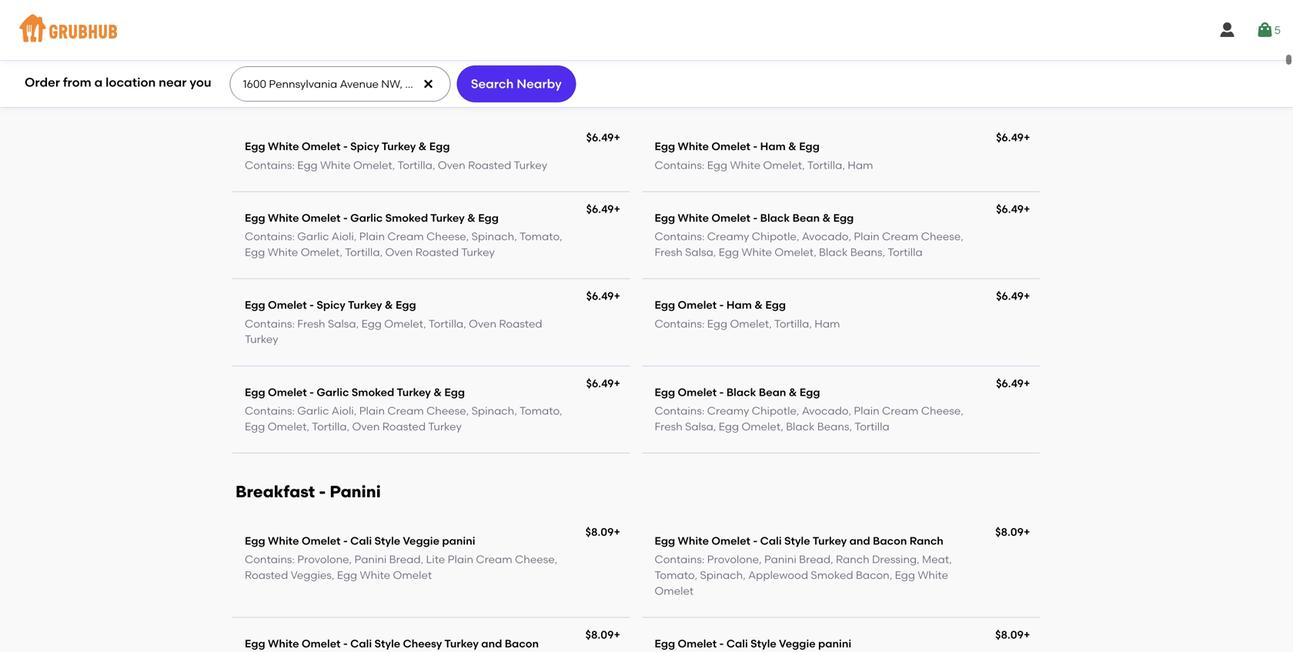 Task type: vqa. For each thing, say whether or not it's contained in the screenshot.
(109)
no



Task type: locate. For each thing, give the bounding box(es) containing it.
veggie
[[403, 534, 440, 547], [779, 637, 816, 650]]

bread, up applewood
[[799, 553, 833, 566]]

tortilla, inside egg omelet - ham & egg contains: egg omelet, tortilla, ham
[[774, 317, 812, 330]]

- inside egg white omelet - garlic smoked turkey & egg contains: garlic aioli, plain cream cheese, spinach, tomato, egg white omelet, tortilla, oven roasted turkey
[[343, 211, 348, 224]]

1 chipotle, from the top
[[752, 230, 799, 243]]

0 horizontal spatial spicy
[[317, 298, 346, 312]]

$6.49 for egg omelet - ham & egg contains: egg omelet, tortilla, ham
[[996, 290, 1024, 303]]

0 vertical spatial breakfast
[[236, 88, 315, 107]]

1 vertical spatial panini
[[818, 637, 852, 650]]

egg white omelet - cali style turkey and bacon ranch contains: provolone, panini bread, ranch dressing, meat, tomato, spinach, applewood smoked bacon, egg white omelet
[[655, 534, 952, 597]]

bacon,
[[856, 568, 892, 582]]

bacon inside the egg white omelet - cali style turkey and bacon ranch contains: provolone, panini bread, ranch dressing, meat, tomato, spinach, applewood smoked bacon, egg white omelet
[[873, 534, 907, 547]]

1 vertical spatial bean
[[759, 386, 786, 399]]

1 vertical spatial chipotle,
[[752, 404, 799, 417]]

tomato,
[[520, 230, 562, 243], [520, 404, 562, 417], [655, 568, 698, 582]]

and
[[850, 534, 870, 547], [481, 637, 502, 650]]

0 vertical spatial tomato,
[[520, 230, 562, 243]]

$8.09
[[586, 525, 614, 539], [995, 525, 1024, 539], [586, 628, 614, 641], [995, 628, 1024, 641]]

1 creamy from the top
[[707, 230, 749, 243]]

$8.09 +
[[586, 525, 620, 539], [995, 525, 1030, 539], [586, 628, 620, 641], [995, 628, 1030, 641]]

bean
[[793, 211, 820, 224], [759, 386, 786, 399]]

1 provolone, from the left
[[297, 553, 352, 566]]

provolone, inside the egg white omelet - cali style turkey and bacon ranch contains: provolone, panini bread, ranch dressing, meat, tomato, spinach, applewood smoked bacon, egg white omelet
[[707, 553, 762, 566]]

tomato, inside the egg white omelet - cali style turkey and bacon ranch contains: provolone, panini bread, ranch dressing, meat, tomato, spinach, applewood smoked bacon, egg white omelet
[[655, 568, 698, 582]]

egg omelet - garlic smoked turkey & egg contains: garlic aioli, plain cream cheese, spinach, tomato, egg omelet, tortilla, oven roasted turkey
[[245, 386, 562, 433]]

+ for egg white omelet - black bean & egg contains: creamy chipotle, avocado, plain cream cheese, fresh salsa, egg white omelet, black beans, tortilla
[[1024, 202, 1030, 216]]

fresh
[[655, 246, 683, 259], [297, 317, 325, 330], [655, 420, 683, 433]]

0 horizontal spatial ranch
[[836, 553, 870, 566]]

ranch up meat,
[[910, 534, 944, 547]]

roasted inside egg white omelet - garlic smoked turkey & egg contains: garlic aioli, plain cream cheese, spinach, tomato, egg white omelet, tortilla, oven roasted turkey
[[415, 246, 459, 259]]

1 vertical spatial ranch
[[836, 553, 870, 566]]

omelet inside egg omelet - black bean & egg contains: creamy chipotle, avocado, plain cream cheese, fresh salsa, egg omelet, black beans, tortilla
[[678, 386, 717, 399]]

1 vertical spatial breakfast
[[236, 482, 315, 502]]

spicy
[[350, 140, 379, 153], [317, 298, 346, 312]]

egg omelet - spicy turkey & egg contains: fresh salsa, egg omelet, tortilla, oven roasted turkey
[[245, 298, 542, 346]]

panini
[[442, 534, 475, 547], [818, 637, 852, 650]]

1 horizontal spatial veggie
[[779, 637, 816, 650]]

panini inside 'egg white omelet - cali style veggie panini contains: provolone, panini bread, lite plain cream cheese, roasted veggies, egg white omelet'
[[355, 553, 387, 566]]

bacon
[[873, 534, 907, 547], [505, 637, 539, 650]]

1 horizontal spatial spicy
[[350, 140, 379, 153]]

2 aioli, from the top
[[332, 404, 357, 417]]

bread,
[[389, 553, 424, 566], [799, 553, 833, 566]]

omelet inside egg white omelet - ham & egg contains: egg white omelet, tortilla, ham
[[712, 140, 751, 153]]

egg white omelet - ham & egg contains: egg white omelet, tortilla, ham
[[655, 140, 873, 171]]

search nearby
[[471, 76, 562, 91]]

tomato, inside egg white omelet - garlic smoked turkey & egg contains: garlic aioli, plain cream cheese, spinach, tomato, egg white omelet, tortilla, oven roasted turkey
[[520, 230, 562, 243]]

omelet inside the egg omelet - garlic smoked turkey & egg contains: garlic aioli, plain cream cheese, spinach, tomato, egg omelet, tortilla, oven roasted turkey
[[268, 386, 307, 399]]

omelet inside egg white omelet - garlic smoked turkey & egg contains: garlic aioli, plain cream cheese, spinach, tomato, egg white omelet, tortilla, oven roasted turkey
[[302, 211, 341, 224]]

cheese, inside egg white omelet - black bean & egg contains: creamy chipotle, avocado, plain cream cheese, fresh salsa, egg white omelet, black beans, tortilla
[[921, 230, 964, 243]]

0 vertical spatial veggie
[[403, 534, 440, 547]]

- inside egg white omelet - spicy turkey & egg contains: egg white omelet, tortilla, oven roasted turkey
[[343, 140, 348, 153]]

creamy inside egg omelet - black bean & egg contains: creamy chipotle, avocado, plain cream cheese, fresh salsa, egg omelet, black beans, tortilla
[[707, 404, 749, 417]]

meat,
[[922, 553, 952, 566]]

order
[[25, 75, 60, 90]]

omelet
[[302, 140, 341, 153], [712, 140, 751, 153], [302, 211, 341, 224], [712, 211, 751, 224], [268, 298, 307, 312], [678, 298, 717, 312], [268, 386, 307, 399], [678, 386, 717, 399], [302, 534, 341, 547], [712, 534, 751, 547], [393, 568, 432, 582], [655, 584, 694, 597], [302, 637, 341, 650], [678, 637, 717, 650]]

spinach,
[[472, 230, 517, 243], [472, 404, 517, 417], [700, 568, 746, 582]]

style
[[375, 534, 400, 547], [784, 534, 810, 547], [375, 637, 400, 650], [751, 637, 777, 650]]

1 avocado, from the top
[[802, 230, 851, 243]]

+ for egg omelet - black bean & egg contains: creamy chipotle, avocado, plain cream cheese, fresh salsa, egg omelet, black beans, tortilla
[[1024, 377, 1030, 390]]

black
[[760, 211, 790, 224], [819, 246, 848, 259], [727, 386, 756, 399], [786, 420, 815, 433]]

veggie down applewood
[[779, 637, 816, 650]]

breakfast - quesadilla
[[236, 88, 418, 107]]

near
[[159, 75, 187, 90]]

$6.49 + for egg white omelet - black bean & egg contains: creamy chipotle, avocado, plain cream cheese, fresh salsa, egg white omelet, black beans, tortilla
[[996, 202, 1030, 216]]

cali inside 'egg white omelet - cali style veggie panini contains: provolone, panini bread, lite plain cream cheese, roasted veggies, egg white omelet'
[[350, 534, 372, 547]]

0 vertical spatial salsa,
[[685, 246, 716, 259]]

& inside the egg omelet - garlic smoked turkey & egg contains: garlic aioli, plain cream cheese, spinach, tomato, egg omelet, tortilla, oven roasted turkey
[[434, 386, 442, 399]]

roasted
[[468, 158, 511, 171], [415, 246, 459, 259], [499, 317, 542, 330], [382, 420, 426, 433], [245, 568, 288, 582]]

2 provolone, from the left
[[707, 553, 762, 566]]

0 vertical spatial aioli,
[[332, 230, 357, 243]]

0 vertical spatial bacon
[[873, 534, 907, 547]]

2 creamy from the top
[[707, 404, 749, 417]]

quesadilla
[[330, 88, 418, 107]]

chipotle,
[[752, 230, 799, 243], [752, 404, 799, 417]]

0 horizontal spatial bean
[[759, 386, 786, 399]]

cream inside egg omelet - black bean & egg contains: creamy chipotle, avocado, plain cream cheese, fresh salsa, egg omelet, black beans, tortilla
[[882, 404, 919, 417]]

1 vertical spatial spicy
[[317, 298, 346, 312]]

0 vertical spatial creamy
[[707, 230, 749, 243]]

1 horizontal spatial bean
[[793, 211, 820, 224]]

2 breakfast from the top
[[236, 482, 315, 502]]

provolone,
[[297, 553, 352, 566], [707, 553, 762, 566]]

roasted inside 'egg white omelet - cali style veggie panini contains: provolone, panini bread, lite plain cream cheese, roasted veggies, egg white omelet'
[[245, 568, 288, 582]]

and right the cheesy
[[481, 637, 502, 650]]

$6.49 + for egg white omelet - garlic smoked turkey & egg contains: garlic aioli, plain cream cheese, spinach, tomato, egg white omelet, tortilla, oven roasted turkey
[[586, 202, 620, 216]]

bean inside egg white omelet - black bean & egg contains: creamy chipotle, avocado, plain cream cheese, fresh salsa, egg white omelet, black beans, tortilla
[[793, 211, 820, 224]]

provolone, up applewood
[[707, 553, 762, 566]]

cali for turkey
[[760, 534, 782, 547]]

smoked down egg white omelet - spicy turkey & egg contains: egg white omelet, tortilla, oven roasted turkey
[[385, 211, 428, 224]]

0 vertical spatial svg image
[[1218, 21, 1237, 39]]

garlic
[[350, 211, 383, 224], [297, 230, 329, 243], [317, 386, 349, 399], [297, 404, 329, 417]]

smoked
[[385, 211, 428, 224], [352, 386, 394, 399], [811, 568, 853, 582]]

1 aioli, from the top
[[332, 230, 357, 243]]

avocado,
[[802, 230, 851, 243], [802, 404, 851, 417]]

beans,
[[850, 246, 885, 259], [817, 420, 852, 433]]

1 vertical spatial salsa,
[[328, 317, 359, 330]]

1 horizontal spatial panini
[[818, 637, 852, 650]]

contains: inside egg omelet - spicy turkey & egg contains: fresh salsa, egg omelet, tortilla, oven roasted turkey
[[245, 317, 295, 330]]

- inside egg white omelet - black bean & egg contains: creamy chipotle, avocado, plain cream cheese, fresh salsa, egg white omelet, black beans, tortilla
[[753, 211, 758, 224]]

0 vertical spatial avocado,
[[802, 230, 851, 243]]

0 vertical spatial chipotle,
[[752, 230, 799, 243]]

0 vertical spatial panini
[[442, 534, 475, 547]]

bread, inside the egg white omelet - cali style turkey and bacon ranch contains: provolone, panini bread, ranch dressing, meat, tomato, spinach, applewood smoked bacon, egg white omelet
[[799, 553, 833, 566]]

1 breakfast from the top
[[236, 88, 315, 107]]

0 horizontal spatial bread,
[[389, 553, 424, 566]]

aioli,
[[332, 230, 357, 243], [332, 404, 357, 417]]

search
[[471, 76, 514, 91]]

svg image
[[1256, 21, 1275, 39]]

cream
[[387, 230, 424, 243], [882, 230, 919, 243], [387, 404, 424, 417], [882, 404, 919, 417], [476, 553, 512, 566]]

spicy inside egg omelet - spicy turkey & egg contains: fresh salsa, egg omelet, tortilla, oven roasted turkey
[[317, 298, 346, 312]]

1 horizontal spatial and
[[850, 534, 870, 547]]

2 vertical spatial fresh
[[655, 420, 683, 433]]

egg
[[245, 140, 265, 153], [429, 140, 450, 153], [655, 140, 675, 153], [799, 140, 820, 153], [297, 158, 318, 171], [707, 158, 728, 171], [245, 211, 265, 224], [478, 211, 499, 224], [655, 211, 675, 224], [833, 211, 854, 224], [245, 246, 265, 259], [719, 246, 739, 259], [245, 298, 265, 312], [396, 298, 416, 312], [655, 298, 675, 312], [765, 298, 786, 312], [361, 317, 382, 330], [707, 317, 728, 330], [245, 386, 265, 399], [444, 386, 465, 399], [655, 386, 675, 399], [800, 386, 820, 399], [245, 420, 265, 433], [719, 420, 739, 433], [245, 534, 265, 547], [655, 534, 675, 547], [337, 568, 357, 582], [895, 568, 915, 582], [245, 637, 265, 650], [655, 637, 675, 650]]

- inside egg white omelet - ham & egg contains: egg white omelet, tortilla, ham
[[753, 140, 758, 153]]

0 horizontal spatial veggie
[[403, 534, 440, 547]]

breakfast
[[236, 88, 315, 107], [236, 482, 315, 502]]

contains: inside the egg omelet - garlic smoked turkey & egg contains: garlic aioli, plain cream cheese, spinach, tomato, egg omelet, tortilla, oven roasted turkey
[[245, 404, 295, 417]]

avocado, inside egg omelet - black bean & egg contains: creamy chipotle, avocado, plain cream cheese, fresh salsa, egg omelet, black beans, tortilla
[[802, 404, 851, 417]]

omelet,
[[353, 158, 395, 171], [763, 158, 805, 171], [301, 246, 343, 259], [775, 246, 817, 259], [384, 317, 426, 330], [730, 317, 772, 330], [268, 420, 309, 433], [742, 420, 783, 433]]

plain
[[359, 230, 385, 243], [854, 230, 880, 243], [359, 404, 385, 417], [854, 404, 880, 417], [448, 553, 473, 566]]

0 horizontal spatial panini
[[442, 534, 475, 547]]

veggie up lite
[[403, 534, 440, 547]]

ranch
[[910, 534, 944, 547], [836, 553, 870, 566]]

oven
[[438, 158, 466, 171], [385, 246, 413, 259], [469, 317, 497, 330], [352, 420, 380, 433]]

cali
[[350, 534, 372, 547], [760, 534, 782, 547], [350, 637, 372, 650], [727, 637, 748, 650]]

oven inside egg white omelet - spicy turkey & egg contains: egg white omelet, tortilla, oven roasted turkey
[[438, 158, 466, 171]]

2 vertical spatial tomato,
[[655, 568, 698, 582]]

omelet, inside the egg omelet - garlic smoked turkey & egg contains: garlic aioli, plain cream cheese, spinach, tomato, egg omelet, tortilla, oven roasted turkey
[[268, 420, 309, 433]]

2 chipotle, from the top
[[752, 404, 799, 417]]

order from a location near you
[[25, 75, 211, 90]]

creamy
[[707, 230, 749, 243], [707, 404, 749, 417]]

tortilla,
[[398, 158, 435, 171], [807, 158, 845, 171], [345, 246, 383, 259], [429, 317, 466, 330], [774, 317, 812, 330], [312, 420, 350, 433]]

turkey
[[382, 140, 416, 153], [514, 158, 547, 171], [430, 211, 465, 224], [461, 246, 495, 259], [348, 298, 382, 312], [245, 333, 278, 346], [397, 386, 431, 399], [428, 420, 462, 433], [813, 534, 847, 547], [444, 637, 479, 650]]

smoked inside the egg omelet - garlic smoked turkey & egg contains: garlic aioli, plain cream cheese, spinach, tomato, egg omelet, tortilla, oven roasted turkey
[[352, 386, 394, 399]]

0 vertical spatial spicy
[[350, 140, 379, 153]]

1 vertical spatial beans,
[[817, 420, 852, 433]]

turkey inside the egg white omelet - cali style turkey and bacon ranch contains: provolone, panini bread, ranch dressing, meat, tomato, spinach, applewood smoked bacon, egg white omelet
[[813, 534, 847, 547]]

1 vertical spatial bacon
[[505, 637, 539, 650]]

1 vertical spatial aioli,
[[332, 404, 357, 417]]

0 horizontal spatial svg image
[[422, 78, 434, 90]]

1 vertical spatial fresh
[[297, 317, 325, 330]]

cali inside the egg white omelet - cali style turkey and bacon ranch contains: provolone, panini bread, ranch dressing, meat, tomato, spinach, applewood smoked bacon, egg white omelet
[[760, 534, 782, 547]]

contains: inside 'egg white omelet - cali style veggie panini contains: provolone, panini bread, lite plain cream cheese, roasted veggies, egg white omelet'
[[245, 553, 295, 566]]

2 avocado, from the top
[[802, 404, 851, 417]]

0 vertical spatial beans,
[[850, 246, 885, 259]]

5
[[1275, 23, 1281, 36]]

aioli, inside egg white omelet - garlic smoked turkey & egg contains: garlic aioli, plain cream cheese, spinach, tomato, egg white omelet, tortilla, oven roasted turkey
[[332, 230, 357, 243]]

1 horizontal spatial svg image
[[1218, 21, 1237, 39]]

creamy inside egg white omelet - black bean & egg contains: creamy chipotle, avocado, plain cream cheese, fresh salsa, egg white omelet, black beans, tortilla
[[707, 230, 749, 243]]

- inside egg omelet - spicy turkey & egg contains: fresh salsa, egg omelet, tortilla, oven roasted turkey
[[309, 298, 314, 312]]

salsa,
[[685, 246, 716, 259], [328, 317, 359, 330], [685, 420, 716, 433]]

roasted inside egg omelet - spicy turkey & egg contains: fresh salsa, egg omelet, tortilla, oven roasted turkey
[[499, 317, 542, 330]]

smoked left bacon,
[[811, 568, 853, 582]]

1 vertical spatial and
[[481, 637, 502, 650]]

0 vertical spatial ranch
[[910, 534, 944, 547]]

egg omelet - black bean & egg contains: creamy chipotle, avocado, plain cream cheese, fresh salsa, egg omelet, black beans, tortilla
[[655, 386, 964, 433]]

oven inside egg white omelet - garlic smoked turkey & egg contains: garlic aioli, plain cream cheese, spinach, tomato, egg white omelet, tortilla, oven roasted turkey
[[385, 246, 413, 259]]

0 vertical spatial tortilla
[[888, 246, 923, 259]]

Search Address search field
[[230, 67, 449, 101]]

contains:
[[245, 158, 295, 171], [655, 158, 705, 171], [245, 230, 295, 243], [655, 230, 705, 243], [245, 317, 295, 330], [655, 317, 705, 330], [245, 404, 295, 417], [655, 404, 705, 417], [245, 553, 295, 566], [655, 553, 705, 566]]

0 horizontal spatial provolone,
[[297, 553, 352, 566]]

&
[[419, 140, 427, 153], [788, 140, 797, 153], [467, 211, 476, 224], [823, 211, 831, 224], [385, 298, 393, 312], [755, 298, 763, 312], [434, 386, 442, 399], [789, 386, 797, 399]]

contains: inside egg omelet - ham & egg contains: egg omelet, tortilla, ham
[[655, 317, 705, 330]]

0 vertical spatial spinach,
[[472, 230, 517, 243]]

omelet inside egg white omelet - spicy turkey & egg contains: egg white omelet, tortilla, oven roasted turkey
[[302, 140, 341, 153]]

$6.49 +
[[586, 131, 620, 144], [996, 131, 1030, 144], [586, 202, 620, 216], [996, 202, 1030, 216], [586, 290, 620, 303], [996, 290, 1030, 303], [586, 377, 620, 390], [996, 377, 1030, 390]]

ham
[[760, 140, 786, 153], [848, 158, 873, 171], [727, 298, 752, 312], [815, 317, 840, 330]]

$6.49 + for egg omelet - garlic smoked turkey & egg contains: garlic aioli, plain cream cheese, spinach, tomato, egg omelet, tortilla, oven roasted turkey
[[586, 377, 620, 390]]

style inside the egg white omelet - cali style turkey and bacon ranch contains: provolone, panini bread, ranch dressing, meat, tomato, spinach, applewood smoked bacon, egg white omelet
[[784, 534, 810, 547]]

1 bread, from the left
[[389, 553, 424, 566]]

dressing,
[[872, 553, 920, 566]]

veggie inside 'egg white omelet - cali style veggie panini contains: provolone, panini bread, lite plain cream cheese, roasted veggies, egg white omelet'
[[403, 534, 440, 547]]

1 vertical spatial avocado,
[[802, 404, 851, 417]]

fresh inside egg white omelet - black bean & egg contains: creamy chipotle, avocado, plain cream cheese, fresh salsa, egg white omelet, black beans, tortilla
[[655, 246, 683, 259]]

& inside egg omelet - spicy turkey & egg contains: fresh salsa, egg omelet, tortilla, oven roasted turkey
[[385, 298, 393, 312]]

1 horizontal spatial bread,
[[799, 553, 833, 566]]

0 vertical spatial bean
[[793, 211, 820, 224]]

2 vertical spatial spinach,
[[700, 568, 746, 582]]

+ for egg white omelet - spicy turkey & egg contains: egg white omelet, tortilla, oven roasted turkey
[[614, 131, 620, 144]]

& inside egg white omelet - garlic smoked turkey & egg contains: garlic aioli, plain cream cheese, spinach, tomato, egg white omelet, tortilla, oven roasted turkey
[[467, 211, 476, 224]]

+ for egg omelet - ham & egg contains: egg omelet, tortilla, ham
[[1024, 290, 1030, 303]]

svg image right the quesadilla
[[422, 78, 434, 90]]

2 bread, from the left
[[799, 553, 833, 566]]

1 vertical spatial spinach,
[[472, 404, 517, 417]]

2 vertical spatial smoked
[[811, 568, 853, 582]]

spinach, inside egg white omelet - garlic smoked turkey & egg contains: garlic aioli, plain cream cheese, spinach, tomato, egg white omelet, tortilla, oven roasted turkey
[[472, 230, 517, 243]]

2 vertical spatial salsa,
[[685, 420, 716, 433]]

1 vertical spatial tomato,
[[520, 404, 562, 417]]

omelet, inside egg white omelet - spicy turkey & egg contains: egg white omelet, tortilla, oven roasted turkey
[[353, 158, 395, 171]]

ranch up bacon,
[[836, 553, 870, 566]]

white
[[268, 140, 299, 153], [678, 140, 709, 153], [320, 158, 351, 171], [730, 158, 761, 171], [268, 211, 299, 224], [678, 211, 709, 224], [268, 246, 298, 259], [742, 246, 772, 259], [268, 534, 299, 547], [678, 534, 709, 547], [360, 568, 390, 582], [918, 568, 948, 582], [268, 637, 299, 650]]

0 vertical spatial smoked
[[385, 211, 428, 224]]

svg image left svg image
[[1218, 21, 1237, 39]]

& inside egg white omelet - spicy turkey & egg contains: egg white omelet, tortilla, oven roasted turkey
[[419, 140, 427, 153]]

1 vertical spatial creamy
[[707, 404, 749, 417]]

bread, left lite
[[389, 553, 424, 566]]

0 vertical spatial fresh
[[655, 246, 683, 259]]

1 horizontal spatial bacon
[[873, 534, 907, 547]]

egg white omelet - garlic smoked turkey & egg contains: garlic aioli, plain cream cheese, spinach, tomato, egg white omelet, tortilla, oven roasted turkey
[[245, 211, 562, 259]]

1 vertical spatial veggie
[[779, 637, 816, 650]]

$6.49
[[586, 131, 614, 144], [996, 131, 1024, 144], [586, 202, 614, 216], [996, 202, 1024, 216], [586, 290, 614, 303], [996, 290, 1024, 303], [586, 377, 614, 390], [996, 377, 1024, 390]]

$6.49 + for egg omelet - black bean & egg contains: creamy chipotle, avocado, plain cream cheese, fresh salsa, egg omelet, black beans, tortilla
[[996, 377, 1030, 390]]

tomato, inside the egg omelet - garlic smoked turkey & egg contains: garlic aioli, plain cream cheese, spinach, tomato, egg omelet, tortilla, oven roasted turkey
[[520, 404, 562, 417]]

1 vertical spatial smoked
[[352, 386, 394, 399]]

omelet, inside egg white omelet - black bean & egg contains: creamy chipotle, avocado, plain cream cheese, fresh salsa, egg white omelet, black beans, tortilla
[[775, 246, 817, 259]]

omelet inside egg omelet - spicy turkey & egg contains: fresh salsa, egg omelet, tortilla, oven roasted turkey
[[268, 298, 307, 312]]

$6.49 for egg omelet - black bean & egg contains: creamy chipotle, avocado, plain cream cheese, fresh salsa, egg omelet, black beans, tortilla
[[996, 377, 1024, 390]]

and up bacon,
[[850, 534, 870, 547]]

veggies,
[[291, 568, 334, 582]]

1 horizontal spatial provolone,
[[707, 553, 762, 566]]

+
[[614, 131, 620, 144], [1024, 131, 1030, 144], [614, 202, 620, 216], [1024, 202, 1030, 216], [614, 290, 620, 303], [1024, 290, 1030, 303], [614, 377, 620, 390], [1024, 377, 1030, 390], [614, 525, 620, 539], [1024, 525, 1030, 539], [614, 628, 620, 641], [1024, 628, 1030, 641]]

$6.49 for egg white omelet - garlic smoked turkey & egg contains: garlic aioli, plain cream cheese, spinach, tomato, egg white omelet, tortilla, oven roasted turkey
[[586, 202, 614, 216]]

provolone, up veggies,
[[297, 553, 352, 566]]

1 vertical spatial tortilla
[[855, 420, 890, 433]]

egg omelet - cali style veggie panini
[[655, 637, 852, 650]]

smoked down egg omelet - spicy turkey & egg contains: fresh salsa, egg omelet, tortilla, oven roasted turkey
[[352, 386, 394, 399]]

panini
[[330, 482, 381, 502], [355, 553, 387, 566], [764, 553, 797, 566]]

smoked inside egg white omelet - garlic smoked turkey & egg contains: garlic aioli, plain cream cheese, spinach, tomato, egg white omelet, tortilla, oven roasted turkey
[[385, 211, 428, 224]]

chipotle, inside egg white omelet - black bean & egg contains: creamy chipotle, avocado, plain cream cheese, fresh salsa, egg white omelet, black beans, tortilla
[[752, 230, 799, 243]]

style inside 'egg white omelet - cali style veggie panini contains: provolone, panini bread, lite plain cream cheese, roasted veggies, egg white omelet'
[[375, 534, 400, 547]]

0 vertical spatial and
[[850, 534, 870, 547]]

applewood
[[748, 568, 808, 582]]

-
[[319, 88, 326, 107], [343, 140, 348, 153], [753, 140, 758, 153], [343, 211, 348, 224], [753, 211, 758, 224], [309, 298, 314, 312], [719, 298, 724, 312], [309, 386, 314, 399], [719, 386, 724, 399], [319, 482, 326, 502], [343, 534, 348, 547], [753, 534, 758, 547], [343, 637, 348, 650], [719, 637, 724, 650]]

tortilla
[[888, 246, 923, 259], [855, 420, 890, 433]]

- inside egg omelet - ham & egg contains: egg omelet, tortilla, ham
[[719, 298, 724, 312]]

svg image
[[1218, 21, 1237, 39], [422, 78, 434, 90]]

cheese,
[[427, 230, 469, 243], [921, 230, 964, 243], [427, 404, 469, 417], [921, 404, 964, 417], [515, 553, 558, 566]]



Task type: describe. For each thing, give the bounding box(es) containing it.
& inside egg omelet - black bean & egg contains: creamy chipotle, avocado, plain cream cheese, fresh salsa, egg omelet, black beans, tortilla
[[789, 386, 797, 399]]

oven inside the egg omelet - garlic smoked turkey & egg contains: garlic aioli, plain cream cheese, spinach, tomato, egg omelet, tortilla, oven roasted turkey
[[352, 420, 380, 433]]

cheese, inside the egg omelet - garlic smoked turkey & egg contains: garlic aioli, plain cream cheese, spinach, tomato, egg omelet, tortilla, oven roasted turkey
[[427, 404, 469, 417]]

plain inside the egg omelet - garlic smoked turkey & egg contains: garlic aioli, plain cream cheese, spinach, tomato, egg omelet, tortilla, oven roasted turkey
[[359, 404, 385, 417]]

cream inside the egg omelet - garlic smoked turkey & egg contains: garlic aioli, plain cream cheese, spinach, tomato, egg omelet, tortilla, oven roasted turkey
[[387, 404, 424, 417]]

fresh inside egg omelet - spicy turkey & egg contains: fresh salsa, egg omelet, tortilla, oven roasted turkey
[[297, 317, 325, 330]]

from
[[63, 75, 91, 90]]

tortilla, inside egg omelet - spicy turkey & egg contains: fresh salsa, egg omelet, tortilla, oven roasted turkey
[[429, 317, 466, 330]]

spinach, inside the egg white omelet - cali style turkey and bacon ranch contains: provolone, panini bread, ranch dressing, meat, tomato, spinach, applewood smoked bacon, egg white omelet
[[700, 568, 746, 582]]

smoked inside the egg white omelet - cali style turkey and bacon ranch contains: provolone, panini bread, ranch dressing, meat, tomato, spinach, applewood smoked bacon, egg white omelet
[[811, 568, 853, 582]]

roasted inside egg white omelet - spicy turkey & egg contains: egg white omelet, tortilla, oven roasted turkey
[[468, 158, 511, 171]]

chipotle, inside egg omelet - black bean & egg contains: creamy chipotle, avocado, plain cream cheese, fresh salsa, egg omelet, black beans, tortilla
[[752, 404, 799, 417]]

$6.49 + for egg omelet - ham & egg contains: egg omelet, tortilla, ham
[[996, 290, 1030, 303]]

$6.49 + for egg white omelet - spicy turkey & egg contains: egg white omelet, tortilla, oven roasted turkey
[[586, 131, 620, 144]]

contains: inside egg omelet - black bean & egg contains: creamy chipotle, avocado, plain cream cheese, fresh salsa, egg omelet, black beans, tortilla
[[655, 404, 705, 417]]

panini inside 'egg white omelet - cali style veggie panini contains: provolone, panini bread, lite plain cream cheese, roasted veggies, egg white omelet'
[[442, 534, 475, 547]]

spinach, inside the egg omelet - garlic smoked turkey & egg contains: garlic aioli, plain cream cheese, spinach, tomato, egg omelet, tortilla, oven roasted turkey
[[472, 404, 517, 417]]

salsa, inside egg omelet - spicy turkey & egg contains: fresh salsa, egg omelet, tortilla, oven roasted turkey
[[328, 317, 359, 330]]

cheese, inside egg omelet - black bean & egg contains: creamy chipotle, avocado, plain cream cheese, fresh salsa, egg omelet, black beans, tortilla
[[921, 404, 964, 417]]

omelet inside egg white omelet - black bean & egg contains: creamy chipotle, avocado, plain cream cheese, fresh salsa, egg white omelet, black beans, tortilla
[[712, 211, 751, 224]]

roasted inside the egg omelet - garlic smoked turkey & egg contains: garlic aioli, plain cream cheese, spinach, tomato, egg omelet, tortilla, oven roasted turkey
[[382, 420, 426, 433]]

breakfast for breakfast - panini
[[236, 482, 315, 502]]

plain inside egg white omelet - garlic smoked turkey & egg contains: garlic aioli, plain cream cheese, spinach, tomato, egg white omelet, tortilla, oven roasted turkey
[[359, 230, 385, 243]]

breakfast - panini
[[236, 482, 381, 502]]

+ for egg white omelet - cali style turkey and bacon ranch contains: provolone, panini bread, ranch dressing, meat, tomato, spinach, applewood smoked bacon, egg white omelet
[[1024, 525, 1030, 539]]

fresh inside egg omelet - black bean & egg contains: creamy chipotle, avocado, plain cream cheese, fresh salsa, egg omelet, black beans, tortilla
[[655, 420, 683, 433]]

cheese, inside 'egg white omelet - cali style veggie panini contains: provolone, panini bread, lite plain cream cheese, roasted veggies, egg white omelet'
[[515, 553, 558, 566]]

0 horizontal spatial bacon
[[505, 637, 539, 650]]

tortilla, inside egg white omelet - ham & egg contains: egg white omelet, tortilla, ham
[[807, 158, 845, 171]]

contains: inside egg white omelet - ham & egg contains: egg white omelet, tortilla, ham
[[655, 158, 705, 171]]

cheese, inside egg white omelet - garlic smoked turkey & egg contains: garlic aioli, plain cream cheese, spinach, tomato, egg white omelet, tortilla, oven roasted turkey
[[427, 230, 469, 243]]

$6.49 for egg omelet - garlic smoked turkey & egg contains: garlic aioli, plain cream cheese, spinach, tomato, egg omelet, tortilla, oven roasted turkey
[[586, 377, 614, 390]]

nearby
[[517, 76, 562, 91]]

cream inside egg white omelet - black bean & egg contains: creamy chipotle, avocado, plain cream cheese, fresh salsa, egg white omelet, black beans, tortilla
[[882, 230, 919, 243]]

bread, inside 'egg white omelet - cali style veggie panini contains: provolone, panini bread, lite plain cream cheese, roasted veggies, egg white omelet'
[[389, 553, 424, 566]]

oven inside egg omelet - spicy turkey & egg contains: fresh salsa, egg omelet, tortilla, oven roasted turkey
[[469, 317, 497, 330]]

style for turkey
[[784, 534, 810, 547]]

& inside egg omelet - ham & egg contains: egg omelet, tortilla, ham
[[755, 298, 763, 312]]

omelet, inside egg white omelet - ham & egg contains: egg white omelet, tortilla, ham
[[763, 158, 805, 171]]

1 vertical spatial svg image
[[422, 78, 434, 90]]

egg white omelet - black bean & egg contains: creamy chipotle, avocado, plain cream cheese, fresh salsa, egg white omelet, black beans, tortilla
[[655, 211, 964, 259]]

& inside egg white omelet - black bean & egg contains: creamy chipotle, avocado, plain cream cheese, fresh salsa, egg white omelet, black beans, tortilla
[[823, 211, 831, 224]]

& inside egg white omelet - ham & egg contains: egg white omelet, tortilla, ham
[[788, 140, 797, 153]]

you
[[190, 75, 211, 90]]

location
[[106, 75, 156, 90]]

cali for veggie
[[350, 534, 372, 547]]

1 horizontal spatial ranch
[[910, 534, 944, 547]]

contains: inside egg white omelet - spicy turkey & egg contains: egg white omelet, tortilla, oven roasted turkey
[[245, 158, 295, 171]]

+ for egg white omelet - ham & egg contains: egg white omelet, tortilla, ham
[[1024, 131, 1030, 144]]

omelet, inside egg white omelet - garlic smoked turkey & egg contains: garlic aioli, plain cream cheese, spinach, tomato, egg white omelet, tortilla, oven roasted turkey
[[301, 246, 343, 259]]

egg white omelet - cali style cheesy turkey and bacon
[[245, 637, 539, 650]]

+ for egg white omelet - cali style veggie panini contains: provolone, panini bread, lite plain cream cheese, roasted veggies, egg white omelet
[[614, 525, 620, 539]]

omelet, inside egg omelet - black bean & egg contains: creamy chipotle, avocado, plain cream cheese, fresh salsa, egg omelet, black beans, tortilla
[[742, 420, 783, 433]]

5 button
[[1256, 16, 1281, 44]]

$6.49 for egg omelet - spicy turkey & egg contains: fresh salsa, egg omelet, tortilla, oven roasted turkey
[[586, 290, 614, 303]]

salsa, inside egg white omelet - black bean & egg contains: creamy chipotle, avocado, plain cream cheese, fresh salsa, egg white omelet, black beans, tortilla
[[685, 246, 716, 259]]

plain inside egg omelet - black bean & egg contains: creamy chipotle, avocado, plain cream cheese, fresh salsa, egg omelet, black beans, tortilla
[[854, 404, 880, 417]]

0 horizontal spatial and
[[481, 637, 502, 650]]

tortilla inside egg white omelet - black bean & egg contains: creamy chipotle, avocado, plain cream cheese, fresh salsa, egg white omelet, black beans, tortilla
[[888, 246, 923, 259]]

avocado, inside egg white omelet - black bean & egg contains: creamy chipotle, avocado, plain cream cheese, fresh salsa, egg white omelet, black beans, tortilla
[[802, 230, 851, 243]]

cheesy
[[403, 637, 442, 650]]

- inside 'egg white omelet - cali style veggie panini contains: provolone, panini bread, lite plain cream cheese, roasted veggies, egg white omelet'
[[343, 534, 348, 547]]

- inside egg omelet - black bean & egg contains: creamy chipotle, avocado, plain cream cheese, fresh salsa, egg omelet, black beans, tortilla
[[719, 386, 724, 399]]

plain inside egg white omelet - black bean & egg contains: creamy chipotle, avocado, plain cream cheese, fresh salsa, egg white omelet, black beans, tortilla
[[854, 230, 880, 243]]

egg omelet - ham & egg contains: egg omelet, tortilla, ham
[[655, 298, 840, 330]]

cream inside 'egg white omelet - cali style veggie panini contains: provolone, panini bread, lite plain cream cheese, roasted veggies, egg white omelet'
[[476, 553, 512, 566]]

+ for egg omelet - garlic smoked turkey & egg contains: garlic aioli, plain cream cheese, spinach, tomato, egg omelet, tortilla, oven roasted turkey
[[614, 377, 620, 390]]

provolone, inside 'egg white omelet - cali style veggie panini contains: provolone, panini bread, lite plain cream cheese, roasted veggies, egg white omelet'
[[297, 553, 352, 566]]

bean inside egg omelet - black bean & egg contains: creamy chipotle, avocado, plain cream cheese, fresh salsa, egg omelet, black beans, tortilla
[[759, 386, 786, 399]]

- inside the egg omelet - garlic smoked turkey & egg contains: garlic aioli, plain cream cheese, spinach, tomato, egg omelet, tortilla, oven roasted turkey
[[309, 386, 314, 399]]

plain inside 'egg white omelet - cali style veggie panini contains: provolone, panini bread, lite plain cream cheese, roasted veggies, egg white omelet'
[[448, 553, 473, 566]]

omelet inside egg omelet - ham & egg contains: egg omelet, tortilla, ham
[[678, 298, 717, 312]]

contains: inside egg white omelet - black bean & egg contains: creamy chipotle, avocado, plain cream cheese, fresh salsa, egg white omelet, black beans, tortilla
[[655, 230, 705, 243]]

aioli, inside the egg omelet - garlic smoked turkey & egg contains: garlic aioli, plain cream cheese, spinach, tomato, egg omelet, tortilla, oven roasted turkey
[[332, 404, 357, 417]]

svg image inside "main navigation" "navigation"
[[1218, 21, 1237, 39]]

cream inside egg white omelet - garlic smoked turkey & egg contains: garlic aioli, plain cream cheese, spinach, tomato, egg white omelet, tortilla, oven roasted turkey
[[387, 230, 424, 243]]

salsa, inside egg omelet - black bean & egg contains: creamy chipotle, avocado, plain cream cheese, fresh salsa, egg omelet, black beans, tortilla
[[685, 420, 716, 433]]

search nearby button
[[457, 65, 576, 102]]

and inside the egg white omelet - cali style turkey and bacon ranch contains: provolone, panini bread, ranch dressing, meat, tomato, spinach, applewood smoked bacon, egg white omelet
[[850, 534, 870, 547]]

egg white omelet - spicy turkey & egg contains: egg white omelet, tortilla, oven roasted turkey
[[245, 140, 547, 171]]

+ for egg white omelet - garlic smoked turkey & egg contains: garlic aioli, plain cream cheese, spinach, tomato, egg white omelet, tortilla, oven roasted turkey
[[614, 202, 620, 216]]

lite
[[426, 553, 445, 566]]

tortilla, inside egg white omelet - garlic smoked turkey & egg contains: garlic aioli, plain cream cheese, spinach, tomato, egg white omelet, tortilla, oven roasted turkey
[[345, 246, 383, 259]]

beans, inside egg omelet - black bean & egg contains: creamy chipotle, avocado, plain cream cheese, fresh salsa, egg omelet, black beans, tortilla
[[817, 420, 852, 433]]

tortilla, inside the egg omelet - garlic smoked turkey & egg contains: garlic aioli, plain cream cheese, spinach, tomato, egg omelet, tortilla, oven roasted turkey
[[312, 420, 350, 433]]

omelet, inside egg omelet - ham & egg contains: egg omelet, tortilla, ham
[[730, 317, 772, 330]]

a
[[94, 75, 103, 90]]

contains: inside the egg white omelet - cali style turkey and bacon ranch contains: provolone, panini bread, ranch dressing, meat, tomato, spinach, applewood smoked bacon, egg white omelet
[[655, 553, 705, 566]]

tortilla, inside egg white omelet - spicy turkey & egg contains: egg white omelet, tortilla, oven roasted turkey
[[398, 158, 435, 171]]

panini inside the egg white omelet - cali style turkey and bacon ranch contains: provolone, panini bread, ranch dressing, meat, tomato, spinach, applewood smoked bacon, egg white omelet
[[764, 553, 797, 566]]

$6.49 for egg white omelet - spicy turkey & egg contains: egg white omelet, tortilla, oven roasted turkey
[[586, 131, 614, 144]]

$6.49 + for egg omelet - spicy turkey & egg contains: fresh salsa, egg omelet, tortilla, oven roasted turkey
[[586, 290, 620, 303]]

main navigation navigation
[[0, 0, 1293, 60]]

style for cheesy
[[375, 637, 400, 650]]

contains: inside egg white omelet - garlic smoked turkey & egg contains: garlic aioli, plain cream cheese, spinach, tomato, egg white omelet, tortilla, oven roasted turkey
[[245, 230, 295, 243]]

egg white omelet - cali style veggie panini contains: provolone, panini bread, lite plain cream cheese, roasted veggies, egg white omelet
[[245, 534, 558, 582]]

$6.49 for egg white omelet - ham & egg contains: egg white omelet, tortilla, ham
[[996, 131, 1024, 144]]

$6.49 for egg white omelet - black bean & egg contains: creamy chipotle, avocado, plain cream cheese, fresh salsa, egg white omelet, black beans, tortilla
[[996, 202, 1024, 216]]

cali for cheesy
[[350, 637, 372, 650]]

style for veggie
[[375, 534, 400, 547]]

+ for egg omelet - spicy turkey & egg contains: fresh salsa, egg omelet, tortilla, oven roasted turkey
[[614, 290, 620, 303]]

breakfast for breakfast - quesadilla
[[236, 88, 315, 107]]

spicy inside egg white omelet - spicy turkey & egg contains: egg white omelet, tortilla, oven roasted turkey
[[350, 140, 379, 153]]

$6.49 + for egg white omelet - ham & egg contains: egg white omelet, tortilla, ham
[[996, 131, 1030, 144]]

omelet, inside egg omelet - spicy turkey & egg contains: fresh salsa, egg omelet, tortilla, oven roasted turkey
[[384, 317, 426, 330]]

beans, inside egg white omelet - black bean & egg contains: creamy chipotle, avocado, plain cream cheese, fresh salsa, egg white omelet, black beans, tortilla
[[850, 246, 885, 259]]



